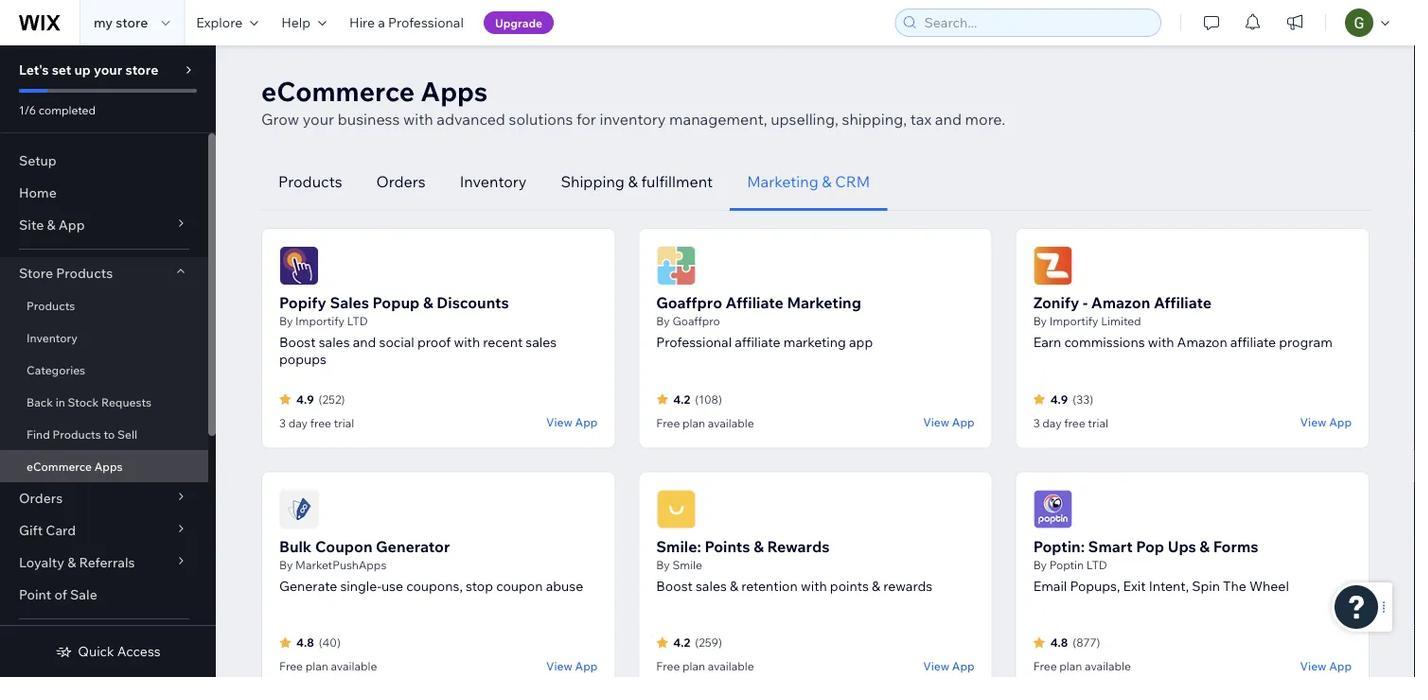 Task type: describe. For each thing, give the bounding box(es) containing it.
view app button for poptin: smart pop ups & forms
[[1300, 658, 1352, 675]]

products up ecommerce apps
[[52, 427, 101, 442]]

the
[[1223, 578, 1246, 594]]

free for popify
[[310, 416, 331, 430]]

wheel
[[1249, 578, 1289, 594]]

tab list containing products
[[261, 153, 1370, 211]]

back in stock requests link
[[0, 386, 208, 418]]

boost inside the popify sales popup & discounts by importify ltd boost sales and social proof with recent sales popups
[[279, 334, 316, 351]]

business
[[338, 110, 400, 129]]

for
[[576, 110, 596, 129]]

popify sales popup & discounts by importify ltd boost sales and social proof with recent sales popups
[[279, 293, 557, 368]]

(40)
[[319, 636, 341, 650]]

zonify - amazon affiliate icon image
[[1033, 246, 1073, 286]]

requests
[[101, 395, 152, 409]]

poptin: smart pop ups & forms by poptin ltd email popups, exit intent, spin the wheel
[[1033, 537, 1289, 594]]

store products
[[19, 265, 113, 282]]

coupon
[[496, 578, 543, 594]]

quick access
[[78, 644, 161, 660]]

4.2 (108)
[[673, 392, 722, 407]]

0 vertical spatial professional
[[388, 14, 464, 31]]

hire a professional link
[[338, 0, 475, 45]]

with inside the popify sales popup & discounts by importify ltd boost sales and social proof with recent sales popups
[[454, 334, 480, 351]]

free for poptin:
[[1033, 660, 1057, 674]]

intent,
[[1149, 578, 1189, 594]]

orders button
[[359, 153, 443, 211]]

shipping & fulfillment button
[[544, 153, 730, 211]]

poptin:
[[1033, 537, 1085, 556]]

back in stock requests
[[27, 395, 152, 409]]

referrals
[[79, 555, 135, 571]]

your for let's
[[94, 62, 122, 78]]

goaffpro affiliate marketing icon image
[[656, 246, 696, 286]]

products link
[[0, 290, 208, 322]]

trial for -
[[1088, 416, 1108, 430]]

view app for popify sales popup & discounts
[[546, 416, 598, 430]]

categories
[[27, 363, 85, 377]]

loyalty
[[19, 555, 64, 571]]

boost inside smile: points & rewards by smile boost sales & retention with points & rewards
[[656, 578, 693, 594]]

1 horizontal spatial amazon
[[1177, 334, 1227, 351]]

plan for poptin:
[[1060, 660, 1082, 674]]

1/6 completed
[[19, 103, 96, 117]]

limited
[[1101, 314, 1141, 328]]

ecommerce apps
[[27, 460, 123, 474]]

4.9 for popify
[[296, 392, 314, 407]]

(252)
[[319, 392, 345, 407]]

marketing & crm
[[747, 172, 870, 191]]

importify inside the 'zonify - amazon affiliate by importify limited earn commissions with amazon affiliate program'
[[1049, 314, 1099, 328]]

by inside poptin: smart pop ups & forms by poptin ltd email popups, exit intent, spin the wheel
[[1033, 558, 1047, 572]]

retention
[[741, 578, 798, 594]]

inventory for inventory button
[[460, 172, 527, 191]]

app inside dropdown button
[[58, 217, 85, 233]]

with inside the 'zonify - amazon affiliate by importify limited earn commissions with amazon affiliate program'
[[1148, 334, 1174, 351]]

3 for popify
[[279, 416, 286, 430]]

view for bulk coupon generator
[[546, 659, 572, 673]]

orders button
[[0, 483, 208, 515]]

marketing
[[784, 334, 846, 351]]

smile
[[672, 558, 702, 572]]

ecommerce apps link
[[0, 451, 208, 483]]

upgrade button
[[484, 11, 554, 34]]

free plan available for poptin:
[[1033, 660, 1131, 674]]

let's
[[19, 62, 49, 78]]

rewards
[[767, 537, 830, 556]]

my store
[[94, 14, 148, 31]]

professional inside goaffpro affiliate marketing by goaffpro professional affiliate marketing app
[[656, 334, 732, 351]]

ecommerce for ecommerce apps grow your business with advanced solutions for inventory management, upselling, shipping, tax and more.
[[261, 74, 415, 107]]

find products to sell link
[[0, 418, 208, 451]]

marketing inside goaffpro affiliate marketing by goaffpro professional affiliate marketing app
[[787, 293, 861, 312]]

recent
[[483, 334, 523, 351]]

shipping & fulfillment
[[561, 172, 713, 191]]

ltd inside poptin: smart pop ups & forms by poptin ltd email popups, exit intent, spin the wheel
[[1086, 558, 1107, 572]]

find products to sell
[[27, 427, 137, 442]]

popups
[[279, 351, 326, 368]]

0 vertical spatial goaffpro
[[656, 293, 722, 312]]

orders for orders button
[[376, 172, 426, 191]]

(259)
[[695, 636, 722, 650]]

free plan available for bulk
[[279, 660, 377, 674]]

affiliate inside the 'zonify - amazon affiliate by importify limited earn commissions with amazon affiliate program'
[[1154, 293, 1212, 312]]

of
[[54, 587, 67, 603]]

(877)
[[1073, 636, 1100, 650]]

trial for sales
[[334, 416, 354, 430]]

free for smile:
[[656, 660, 680, 674]]

(33)
[[1073, 392, 1093, 407]]

my
[[94, 14, 113, 31]]

and inside the popify sales popup & discounts by importify ltd boost sales and social proof with recent sales popups
[[353, 334, 376, 351]]

available for forms
[[1085, 660, 1131, 674]]

4.2 for goaffpro
[[673, 392, 690, 407]]

shipping
[[561, 172, 625, 191]]

ecommerce apps grow your business with advanced solutions for inventory management, upselling, shipping, tax and more.
[[261, 74, 1005, 129]]

by inside the 'zonify - amazon affiliate by importify limited earn commissions with amazon affiliate program'
[[1033, 314, 1047, 328]]

free for zonify
[[1064, 416, 1085, 430]]

view for popify sales popup & discounts
[[546, 416, 572, 430]]

site & app button
[[0, 209, 208, 241]]

& inside marketing & crm button
[[822, 172, 832, 191]]

point
[[19, 587, 51, 603]]

Search... field
[[919, 9, 1155, 36]]

affiliate inside goaffpro affiliate marketing by goaffpro professional affiliate marketing app
[[726, 293, 784, 312]]

app for goaffpro affiliate marketing
[[952, 416, 975, 430]]

single-
[[340, 578, 381, 594]]

store inside sidebar element
[[125, 62, 158, 78]]

4.9 (252)
[[296, 392, 345, 407]]

ltd inside the popify sales popup & discounts by importify ltd boost sales and social proof with recent sales popups
[[347, 314, 368, 328]]

crm
[[835, 172, 870, 191]]

4.9 (33)
[[1050, 392, 1093, 407]]

home link
[[0, 177, 208, 209]]

access
[[117, 644, 161, 660]]

set
[[52, 62, 71, 78]]

products inside popup button
[[56, 265, 113, 282]]

commissions
[[1064, 334, 1145, 351]]

view app button for popify sales popup & discounts
[[546, 414, 598, 431]]

zonify - amazon affiliate by importify limited earn commissions with amazon affiliate program
[[1033, 293, 1333, 351]]

generate
[[279, 578, 337, 594]]

marketing inside button
[[747, 172, 818, 191]]

inventory
[[600, 110, 666, 129]]

forms
[[1213, 537, 1258, 556]]

plan for bulk
[[305, 660, 328, 674]]

4.8 (877)
[[1050, 636, 1100, 650]]

day for popify
[[288, 416, 308, 430]]

app for popify sales popup & discounts
[[575, 416, 598, 430]]

to
[[104, 427, 115, 442]]

4.2 (259)
[[673, 636, 722, 650]]

0 vertical spatial store
[[116, 14, 148, 31]]

smart
[[1088, 537, 1133, 556]]

view app for smile: points & rewards
[[923, 659, 975, 673]]

smile:
[[656, 537, 701, 556]]

hire a professional
[[349, 14, 464, 31]]

poptin: smart pop ups & forms icon image
[[1033, 490, 1073, 530]]

& inside loyalty & referrals popup button
[[67, 555, 76, 571]]

ecommerce for ecommerce apps
[[27, 460, 92, 474]]

4.8 for poptin:
[[1050, 636, 1068, 650]]

gift
[[19, 523, 43, 539]]

4.2 for smile:
[[673, 636, 690, 650]]

email
[[1033, 578, 1067, 594]]

goaffpro affiliate marketing by goaffpro professional affiliate marketing app
[[656, 293, 873, 351]]

program
[[1279, 334, 1333, 351]]

apps for ecommerce apps grow your business with advanced solutions for inventory management, upselling, shipping, tax and more.
[[421, 74, 488, 107]]

view app button for bulk coupon generator
[[546, 658, 598, 675]]

quick
[[78, 644, 114, 660]]

plan for smile:
[[682, 660, 705, 674]]

store products button
[[0, 257, 208, 290]]

4.8 (40)
[[296, 636, 341, 650]]

with inside ecommerce apps grow your business with advanced solutions for inventory management, upselling, shipping, tax and more.
[[403, 110, 433, 129]]



Task type: locate. For each thing, give the bounding box(es) containing it.
1 vertical spatial boost
[[656, 578, 693, 594]]

1 horizontal spatial importify
[[1049, 314, 1099, 328]]

loyalty & referrals button
[[0, 547, 208, 579]]

0 horizontal spatial professional
[[388, 14, 464, 31]]

orders
[[376, 172, 426, 191], [19, 490, 63, 507]]

products down the grow at the top of the page
[[278, 172, 342, 191]]

products button
[[261, 153, 359, 211]]

bulk coupon generator icon image
[[279, 490, 319, 530]]

tab list
[[261, 153, 1370, 211]]

3 down earn
[[1033, 416, 1040, 430]]

& inside the popify sales popup & discounts by importify ltd boost sales and social proof with recent sales popups
[[423, 293, 433, 312]]

1 4.2 from the top
[[673, 392, 690, 407]]

generator
[[376, 537, 450, 556]]

0 horizontal spatial affiliate
[[735, 334, 781, 351]]

with right commissions in the right of the page
[[1148, 334, 1174, 351]]

1 4.8 from the left
[[296, 636, 314, 650]]

with right business
[[403, 110, 433, 129]]

marketing
[[747, 172, 818, 191], [787, 293, 861, 312]]

products up products link at the left top of page
[[56, 265, 113, 282]]

affiliate left program
[[1230, 334, 1276, 351]]

your
[[94, 62, 122, 78], [303, 110, 334, 129]]

inventory link
[[0, 322, 208, 354]]

plan down '4.8 (40)'
[[305, 660, 328, 674]]

plan for goaffpro
[[682, 416, 705, 430]]

coupon
[[315, 537, 372, 556]]

ups
[[1168, 537, 1196, 556]]

by inside 'bulk coupon generator by marketpushapps generate single-use coupons, stop coupon abuse'
[[279, 558, 293, 572]]

0 horizontal spatial free
[[310, 416, 331, 430]]

& inside poptin: smart pop ups & forms by poptin ltd email popups, exit intent, spin the wheel
[[1200, 537, 1210, 556]]

inventory up categories
[[27, 331, 78, 345]]

orders inside button
[[376, 172, 426, 191]]

1 horizontal spatial ecommerce
[[261, 74, 415, 107]]

1 4.9 from the left
[[296, 392, 314, 407]]

and left social
[[353, 334, 376, 351]]

inventory for inventory link
[[27, 331, 78, 345]]

free plan available for smile:
[[656, 660, 754, 674]]

upselling,
[[771, 110, 839, 129]]

free
[[656, 416, 680, 430], [279, 660, 303, 674], [656, 660, 680, 674], [1033, 660, 1057, 674]]

1 horizontal spatial orders
[[376, 172, 426, 191]]

0 horizontal spatial orders
[[19, 490, 63, 507]]

earn
[[1033, 334, 1061, 351]]

0 vertical spatial amazon
[[1091, 293, 1150, 312]]

plan down 4.2 (108)
[[682, 416, 705, 430]]

store
[[19, 265, 53, 282]]

1 vertical spatial ecommerce
[[27, 460, 92, 474]]

1 horizontal spatial free
[[1064, 416, 1085, 430]]

0 horizontal spatial affiliate
[[726, 293, 784, 312]]

1 vertical spatial your
[[303, 110, 334, 129]]

app for zonify - amazon affiliate
[[1329, 416, 1352, 430]]

your right up
[[94, 62, 122, 78]]

rewards
[[883, 578, 932, 594]]

0 vertical spatial 4.2
[[673, 392, 690, 407]]

professional
[[388, 14, 464, 31], [656, 334, 732, 351]]

view app button for smile: points & rewards
[[923, 658, 975, 675]]

0 vertical spatial boost
[[279, 334, 316, 351]]

2 trial from the left
[[1088, 416, 1108, 430]]

free down 4.8 (877) on the bottom right of page
[[1033, 660, 1057, 674]]

sales down smile
[[696, 578, 727, 594]]

1 vertical spatial marketing
[[787, 293, 861, 312]]

in
[[56, 395, 65, 409]]

coupons,
[[406, 578, 463, 594]]

boost up popups
[[279, 334, 316, 351]]

app for poptin: smart pop ups & forms
[[1329, 659, 1352, 673]]

2 free from the left
[[1064, 416, 1085, 430]]

available down (40) on the left bottom of page
[[331, 660, 377, 674]]

1 vertical spatial apps
[[94, 460, 123, 474]]

discounts
[[437, 293, 509, 312]]

1 vertical spatial amazon
[[1177, 334, 1227, 351]]

ecommerce down find
[[27, 460, 92, 474]]

by down smile:
[[656, 558, 670, 572]]

1 horizontal spatial your
[[303, 110, 334, 129]]

free down 4.2 (259)
[[656, 660, 680, 674]]

advanced
[[437, 110, 505, 129]]

0 horizontal spatial ecommerce
[[27, 460, 92, 474]]

proof
[[417, 334, 451, 351]]

1 vertical spatial inventory
[[27, 331, 78, 345]]

app for smile: points & rewards
[[952, 659, 975, 673]]

1 horizontal spatial affiliate
[[1154, 293, 1212, 312]]

3 for zonify
[[1033, 416, 1040, 430]]

free plan available down (259)
[[656, 660, 754, 674]]

-
[[1083, 293, 1088, 312]]

your right the grow at the top of the page
[[303, 110, 334, 129]]

zonify
[[1033, 293, 1079, 312]]

0 horizontal spatial 4.9
[[296, 392, 314, 407]]

ecommerce inside sidebar element
[[27, 460, 92, 474]]

0 horizontal spatial apps
[[94, 460, 123, 474]]

stock
[[68, 395, 99, 409]]

3 day free trial for zonify
[[1033, 416, 1108, 430]]

grow
[[261, 110, 299, 129]]

and inside ecommerce apps grow your business with advanced solutions for inventory management, upselling, shipping, tax and more.
[[935, 110, 962, 129]]

2 4.2 from the top
[[673, 636, 690, 650]]

apps for ecommerce apps
[[94, 460, 123, 474]]

3 day free trial down 4.9 (33)
[[1033, 416, 1108, 430]]

your inside ecommerce apps grow your business with advanced solutions for inventory management, upselling, shipping, tax and more.
[[303, 110, 334, 129]]

affiliate
[[726, 293, 784, 312], [1154, 293, 1212, 312]]

2 4.8 from the left
[[1050, 636, 1068, 650]]

1 horizontal spatial day
[[1042, 416, 1062, 430]]

hire
[[349, 14, 375, 31]]

marketing down upselling,
[[747, 172, 818, 191]]

upgrade
[[495, 16, 542, 30]]

management,
[[669, 110, 767, 129]]

4.8 left (877)
[[1050, 636, 1068, 650]]

0 vertical spatial orders
[[376, 172, 426, 191]]

app for bulk coupon generator
[[575, 659, 598, 673]]

3 day free trial for popify
[[279, 416, 354, 430]]

2 day from the left
[[1042, 416, 1062, 430]]

products down store
[[27, 299, 75, 313]]

app
[[849, 334, 873, 351]]

professional right a
[[388, 14, 464, 31]]

available down (259)
[[708, 660, 754, 674]]

0 horizontal spatial 4.8
[[296, 636, 314, 650]]

0 horizontal spatial boost
[[279, 334, 316, 351]]

solutions
[[509, 110, 573, 129]]

importify down popify
[[295, 314, 344, 328]]

day down 4.9 (252)
[[288, 416, 308, 430]]

card
[[46, 523, 76, 539]]

1 horizontal spatial sales
[[526, 334, 557, 351]]

1 trial from the left
[[334, 416, 354, 430]]

1 free from the left
[[310, 416, 331, 430]]

spin
[[1192, 578, 1220, 594]]

by up email in the right bottom of the page
[[1033, 558, 1047, 572]]

inventory down advanced
[[460, 172, 527, 191]]

available for professional
[[708, 416, 754, 430]]

with right proof
[[454, 334, 480, 351]]

0 vertical spatial and
[[935, 110, 962, 129]]

apps down to
[[94, 460, 123, 474]]

day for zonify
[[1042, 416, 1062, 430]]

with
[[403, 110, 433, 129], [454, 334, 480, 351], [1148, 334, 1174, 351], [801, 578, 827, 594]]

use
[[381, 578, 403, 594]]

sidebar element
[[0, 45, 216, 678]]

available down (877)
[[1085, 660, 1131, 674]]

plan
[[682, 416, 705, 430], [305, 660, 328, 674], [682, 660, 705, 674], [1060, 660, 1082, 674]]

apps inside ecommerce apps grow your business with advanced solutions for inventory management, upselling, shipping, tax and more.
[[421, 74, 488, 107]]

popup
[[373, 293, 420, 312]]

0 horizontal spatial ltd
[[347, 314, 368, 328]]

0 vertical spatial ltd
[[347, 314, 368, 328]]

orders inside dropdown button
[[19, 490, 63, 507]]

your inside sidebar element
[[94, 62, 122, 78]]

by up earn
[[1033, 314, 1047, 328]]

4.8 left (40) on the left bottom of page
[[296, 636, 314, 650]]

bulk
[[279, 537, 312, 556]]

by inside smile: points & rewards by smile boost sales & retention with points & rewards
[[656, 558, 670, 572]]

orders up gift card
[[19, 490, 63, 507]]

4.2 left the (108) at the bottom
[[673, 392, 690, 407]]

marketing & crm button
[[730, 153, 887, 211]]

1 horizontal spatial 3
[[1033, 416, 1040, 430]]

sale
[[70, 587, 97, 603]]

2 importify from the left
[[1049, 314, 1099, 328]]

1 affiliate from the left
[[726, 293, 784, 312]]

plan down 4.2 (259)
[[682, 660, 705, 674]]

view app for poptin: smart pop ups & forms
[[1300, 659, 1352, 673]]

1 horizontal spatial affiliate
[[1230, 334, 1276, 351]]

store
[[116, 14, 148, 31], [125, 62, 158, 78]]

4.2 left (259)
[[673, 636, 690, 650]]

1 horizontal spatial 4.9
[[1050, 392, 1068, 407]]

4.9 left (252) at bottom
[[296, 392, 314, 407]]

free for bulk
[[279, 660, 303, 674]]

categories link
[[0, 354, 208, 386]]

by inside goaffpro affiliate marketing by goaffpro professional affiliate marketing app
[[656, 314, 670, 328]]

1 vertical spatial orders
[[19, 490, 63, 507]]

up
[[74, 62, 91, 78]]

2 3 day free trial from the left
[[1033, 416, 1108, 430]]

2 horizontal spatial sales
[[696, 578, 727, 594]]

free down '4.8 (40)'
[[279, 660, 303, 674]]

1 affiliate from the left
[[735, 334, 781, 351]]

0 horizontal spatial inventory
[[27, 331, 78, 345]]

affiliate
[[735, 334, 781, 351], [1230, 334, 1276, 351]]

sales right recent
[[526, 334, 557, 351]]

affiliate left marketing
[[735, 334, 781, 351]]

1 vertical spatial and
[[353, 334, 376, 351]]

1 vertical spatial 4.2
[[673, 636, 690, 650]]

1 vertical spatial goaffpro
[[672, 314, 720, 328]]

0 horizontal spatial day
[[288, 416, 308, 430]]

your for ecommerce
[[303, 110, 334, 129]]

0 horizontal spatial and
[[353, 334, 376, 351]]

exit
[[1123, 578, 1146, 594]]

free plan available down (877)
[[1033, 660, 1131, 674]]

3 day free trial down 4.9 (252)
[[279, 416, 354, 430]]

sales up popups
[[319, 334, 350, 351]]

completed
[[39, 103, 96, 117]]

apps inside the ecommerce apps link
[[94, 460, 123, 474]]

inventory inside button
[[460, 172, 527, 191]]

setup link
[[0, 145, 208, 177]]

1 horizontal spatial 3 day free trial
[[1033, 416, 1108, 430]]

find
[[27, 427, 50, 442]]

inventory inside sidebar element
[[27, 331, 78, 345]]

1 horizontal spatial professional
[[656, 334, 732, 351]]

marketing up marketing
[[787, 293, 861, 312]]

social
[[379, 334, 414, 351]]

1 vertical spatial professional
[[656, 334, 732, 351]]

ltd up popups,
[[1086, 558, 1107, 572]]

0 vertical spatial apps
[[421, 74, 488, 107]]

1 3 from the left
[[279, 416, 286, 430]]

free plan available for goaffpro
[[656, 416, 754, 430]]

2 4.9 from the left
[[1050, 392, 1068, 407]]

professional up 4.2 (108)
[[656, 334, 732, 351]]

day down 4.9 (33)
[[1042, 416, 1062, 430]]

with left points
[[801, 578, 827, 594]]

smile: points & rewards by smile boost sales & retention with points & rewards
[[656, 537, 932, 594]]

pop
[[1136, 537, 1164, 556]]

0 vertical spatial your
[[94, 62, 122, 78]]

shipping,
[[842, 110, 907, 129]]

boost down smile
[[656, 578, 693, 594]]

1 horizontal spatial ltd
[[1086, 558, 1107, 572]]

fulfillment
[[641, 172, 713, 191]]

setup
[[19, 152, 57, 169]]

popify sales popup & discounts icon image
[[279, 246, 319, 286]]

2 3 from the left
[[1033, 416, 1040, 430]]

0 horizontal spatial your
[[94, 62, 122, 78]]

(108)
[[695, 392, 722, 407]]

available for generate
[[331, 660, 377, 674]]

view app for bulk coupon generator
[[546, 659, 598, 673]]

abuse
[[546, 578, 583, 594]]

points
[[705, 537, 750, 556]]

1 importify from the left
[[295, 314, 344, 328]]

1 day from the left
[[288, 416, 308, 430]]

ecommerce
[[261, 74, 415, 107], [27, 460, 92, 474]]

ltd down sales at the left top
[[347, 314, 368, 328]]

1 3 day free trial from the left
[[279, 416, 354, 430]]

free for goaffpro
[[656, 416, 680, 430]]

sales inside smile: points & rewards by smile boost sales & retention with points & rewards
[[696, 578, 727, 594]]

view for poptin: smart pop ups & forms
[[1300, 659, 1327, 673]]

0 vertical spatial marketing
[[747, 172, 818, 191]]

with inside smile: points & rewards by smile boost sales & retention with points & rewards
[[801, 578, 827, 594]]

store down my store
[[125, 62, 158, 78]]

4.8 for bulk
[[296, 636, 314, 650]]

0 vertical spatial inventory
[[460, 172, 527, 191]]

smile: points & rewards icon image
[[656, 490, 696, 530]]

4.9 for zonify
[[1050, 392, 1068, 407]]

free down 4.9 (33)
[[1064, 416, 1085, 430]]

view for smile: points & rewards
[[923, 659, 950, 673]]

plan down 4.8 (877) on the bottom right of page
[[1060, 660, 1082, 674]]

free plan available down the (108) at the bottom
[[656, 416, 754, 430]]

and
[[935, 110, 962, 129], [353, 334, 376, 351]]

products inside button
[[278, 172, 342, 191]]

1 vertical spatial ltd
[[1086, 558, 1107, 572]]

view for goaffpro affiliate marketing
[[923, 416, 950, 430]]

points
[[830, 578, 869, 594]]

loyalty & referrals
[[19, 555, 135, 571]]

0 horizontal spatial 3 day free trial
[[279, 416, 354, 430]]

view app for zonify - amazon affiliate
[[1300, 416, 1352, 430]]

2 affiliate from the left
[[1154, 293, 1212, 312]]

help
[[281, 14, 311, 31]]

1 horizontal spatial inventory
[[460, 172, 527, 191]]

trial down (33)
[[1088, 416, 1108, 430]]

1 horizontal spatial and
[[935, 110, 962, 129]]

ecommerce up business
[[261, 74, 415, 107]]

by inside the popify sales popup & discounts by importify ltd boost sales and social proof with recent sales popups
[[279, 314, 293, 328]]

1 horizontal spatial boost
[[656, 578, 693, 594]]

available for smile
[[708, 660, 754, 674]]

orders for orders dropdown button
[[19, 490, 63, 507]]

view app for goaffpro affiliate marketing
[[923, 416, 975, 430]]

free down 4.9 (252)
[[310, 416, 331, 430]]

by down the goaffpro affiliate marketing icon on the left of page
[[656, 314, 670, 328]]

0 horizontal spatial importify
[[295, 314, 344, 328]]

available down the (108) at the bottom
[[708, 416, 754, 430]]

view for zonify - amazon affiliate
[[1300, 416, 1327, 430]]

affiliate inside the 'zonify - amazon affiliate by importify limited earn commissions with amazon affiliate program'
[[1230, 334, 1276, 351]]

0 horizontal spatial sales
[[319, 334, 350, 351]]

site
[[19, 217, 44, 233]]

goaffpro
[[656, 293, 722, 312], [672, 314, 720, 328]]

apps up advanced
[[421, 74, 488, 107]]

view app button for goaffpro affiliate marketing
[[923, 414, 975, 431]]

& inside the shipping & fulfillment button
[[628, 172, 638, 191]]

1 horizontal spatial apps
[[421, 74, 488, 107]]

free plan available down (40) on the left bottom of page
[[279, 660, 377, 674]]

orders down business
[[376, 172, 426, 191]]

ecommerce inside ecommerce apps grow your business with advanced solutions for inventory management, upselling, shipping, tax and more.
[[261, 74, 415, 107]]

0 horizontal spatial 3
[[279, 416, 286, 430]]

1 vertical spatial store
[[125, 62, 158, 78]]

4.9
[[296, 392, 314, 407], [1050, 392, 1068, 407]]

0 vertical spatial ecommerce
[[261, 74, 415, 107]]

0 horizontal spatial trial
[[334, 416, 354, 430]]

2 affiliate from the left
[[1230, 334, 1276, 351]]

store right my
[[116, 14, 148, 31]]

and right tax
[[935, 110, 962, 129]]

importify down - in the top right of the page
[[1049, 314, 1099, 328]]

1 horizontal spatial 4.8
[[1050, 636, 1068, 650]]

4.9 left (33)
[[1050, 392, 1068, 407]]

1 horizontal spatial trial
[[1088, 416, 1108, 430]]

by down popify
[[279, 314, 293, 328]]

0 horizontal spatial amazon
[[1091, 293, 1150, 312]]

affiliate inside goaffpro affiliate marketing by goaffpro professional affiliate marketing app
[[735, 334, 781, 351]]

by down bulk
[[279, 558, 293, 572]]

inventory
[[460, 172, 527, 191], [27, 331, 78, 345]]

free down 4.2 (108)
[[656, 416, 680, 430]]

view app button for zonify - amazon affiliate
[[1300, 414, 1352, 431]]

3 down popups
[[279, 416, 286, 430]]

& inside "site & app" dropdown button
[[47, 217, 55, 233]]

trial down (252) at bottom
[[334, 416, 354, 430]]

help button
[[270, 0, 338, 45]]

importify inside the popify sales popup & discounts by importify ltd boost sales and social proof with recent sales popups
[[295, 314, 344, 328]]

bulk coupon generator by marketpushapps generate single-use coupons, stop coupon abuse
[[279, 537, 583, 594]]



Task type: vqa. For each thing, say whether or not it's contained in the screenshot.


